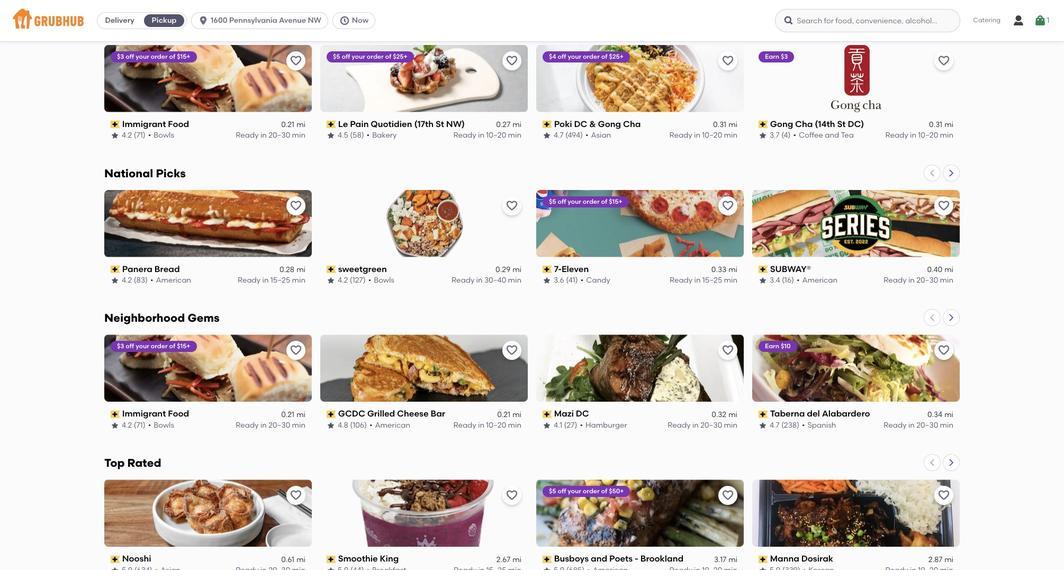 Task type: locate. For each thing, give the bounding box(es) containing it.
your for le pain quotidien (17th st nw) logo
[[352, 53, 365, 60]]

• american down subway® on the top of the page
[[797, 276, 838, 285]]

star icon image
[[111, 132, 119, 140], [327, 132, 335, 140], [543, 132, 551, 140], [759, 132, 767, 140], [111, 277, 119, 285], [327, 277, 335, 285], [543, 277, 551, 285], [759, 277, 767, 285], [111, 422, 119, 430], [327, 422, 335, 430], [543, 422, 551, 430], [759, 422, 767, 430], [111, 567, 119, 570], [327, 567, 335, 570], [543, 567, 551, 570], [759, 567, 767, 570]]

of for le pain quotidien (17th st nw) logo
[[385, 53, 392, 60]]

15–25 for panera bread
[[271, 276, 290, 285]]

• coffee and tea
[[794, 131, 854, 140]]

svg image inside 1600 pennsylvania avenue nw button
[[198, 15, 209, 26]]

poets
[[610, 554, 633, 564]]

subscription pass image for gcdc grilled cheese bar logo's star icon
[[327, 411, 336, 418]]

subway®
[[770, 264, 811, 274]]

star icon image for the poki dc & gong cha logo
[[543, 132, 551, 140]]

0 horizontal spatial 0.31 mi
[[713, 120, 738, 129]]

0 horizontal spatial cha
[[623, 119, 641, 129]]

min for subway® logo
[[940, 276, 954, 285]]

1 vertical spatial dc
[[576, 409, 589, 419]]

1 $3 off your order of $15+ from the top
[[117, 53, 190, 60]]

2 earn from the top
[[765, 343, 780, 350]]

mi for sweetgreen logo
[[513, 265, 522, 274]]

1 vertical spatial (71)
[[134, 421, 146, 430]]

ready for the poki dc & gong cha logo
[[670, 131, 693, 140]]

7-eleven logo image
[[536, 190, 744, 257]]

le
[[338, 119, 348, 129]]

1 food from the top
[[168, 119, 189, 129]]

bakery
[[372, 131, 397, 140]]

star icon image for "panera bread logo"
[[111, 277, 119, 285]]

30–40
[[485, 276, 506, 285]]

20–30 for "taberna del alabardero logo"
[[917, 421, 939, 430]]

manna dosirak
[[770, 554, 834, 564]]

2 (71) from the top
[[134, 421, 146, 430]]

in for subway® logo
[[909, 276, 915, 285]]

2 vertical spatial • bowls
[[148, 421, 174, 430]]

nooshi logo image
[[104, 480, 312, 547]]

• for "taberna del alabardero logo"
[[802, 421, 805, 430]]

$5 for rated
[[549, 488, 556, 495]]

svg image
[[1013, 14, 1025, 27], [339, 15, 350, 26]]

immigrant food logo image for neighborhood gems
[[104, 335, 312, 402]]

(238)
[[782, 421, 800, 430]]

in for le pain quotidien (17th st nw) logo
[[478, 131, 485, 140]]

1 15–25 from the left
[[271, 276, 290, 285]]

• for gcdc grilled cheese bar logo
[[370, 421, 373, 430]]

subscription pass image for star icon corresponding to smoothie king logo at bottom
[[327, 556, 336, 563]]

star icon image for nooshi logo
[[111, 567, 119, 570]]

ready in 10–20 min
[[454, 131, 522, 140], [670, 131, 738, 140], [886, 131, 954, 140], [454, 421, 522, 430]]

2 ready in 15–25 min from the left
[[670, 276, 738, 285]]

4.2 left (83)
[[122, 276, 132, 285]]

nw
[[308, 16, 321, 25]]

• for le pain quotidien (17th st nw) logo
[[367, 131, 370, 140]]

bowls down sweetgreen
[[374, 276, 395, 285]]

0.33 mi
[[712, 265, 738, 274]]

4.7 down the poki
[[554, 131, 564, 140]]

$5
[[333, 53, 340, 60], [549, 198, 556, 205], [549, 488, 556, 495]]

(71)
[[134, 131, 146, 140], [134, 421, 146, 430]]

0 horizontal spatial • american
[[150, 276, 191, 285]]

• american down bread
[[150, 276, 191, 285]]

4 caret right icon image from the top
[[947, 459, 956, 467]]

1 st from the left
[[436, 119, 444, 129]]

1 vertical spatial 4.2 (71)
[[122, 421, 146, 430]]

4.7 left (238)
[[770, 421, 780, 430]]

manna dosirak logo image
[[753, 480, 960, 547]]

0 horizontal spatial st
[[436, 119, 444, 129]]

2.67
[[497, 555, 511, 564]]

catering button
[[966, 9, 1008, 33]]

Search for food, convenience, alcohol... search field
[[776, 9, 961, 32]]

• right the (4)
[[794, 131, 796, 140]]

0 vertical spatial and
[[825, 131, 840, 140]]

smoothie king logo image
[[320, 480, 528, 547]]

1 immigrant from the top
[[122, 119, 166, 129]]

1 horizontal spatial $25+
[[609, 53, 624, 60]]

subscription pass image
[[759, 266, 768, 273], [543, 411, 552, 418], [759, 411, 768, 418], [759, 556, 768, 563]]

(71) up rated
[[134, 421, 146, 430]]

1 vertical spatial immigrant food
[[122, 409, 189, 419]]

1 earn from the top
[[765, 53, 780, 60]]

1 vertical spatial • bowls
[[368, 276, 395, 285]]

american
[[156, 276, 191, 285], [803, 276, 838, 285], [375, 421, 410, 430]]

2 gong from the left
[[770, 119, 793, 129]]

• bowls
[[148, 131, 174, 140], [368, 276, 395, 285], [148, 421, 174, 430]]

10–20
[[486, 131, 506, 140], [702, 131, 723, 140], [918, 131, 939, 140], [486, 421, 506, 430]]

1 vertical spatial bowls
[[374, 276, 395, 285]]

2 food from the top
[[168, 409, 189, 419]]

1 vertical spatial immigrant
[[122, 409, 166, 419]]

15–25 down 0.28
[[271, 276, 290, 285]]

• right (58)
[[367, 131, 370, 140]]

gong up 3.7 (4) on the top of page
[[770, 119, 793, 129]]

immigrant food up rated
[[122, 409, 189, 419]]

earn for gems
[[765, 343, 780, 350]]

food for gems
[[168, 409, 189, 419]]

15–25
[[271, 276, 290, 285], [703, 276, 723, 285]]

2 15–25 from the left
[[703, 276, 723, 285]]

spanish
[[808, 421, 836, 430]]

in for "taberna del alabardero logo"
[[909, 421, 915, 430]]

1 horizontal spatial cha
[[796, 119, 813, 129]]

ready in 20–30 min for subway® logo
[[884, 276, 954, 285]]

0.61 mi
[[281, 555, 306, 564]]

4.2 (71) up national
[[122, 131, 146, 140]]

bowls up rated
[[154, 421, 174, 430]]

1
[[1047, 16, 1050, 25]]

gcdc grilled cheese bar logo image
[[320, 335, 528, 402]]

• right (27) at bottom
[[580, 421, 583, 430]]

bread
[[155, 264, 180, 274]]

$4 off your order of $25+
[[549, 53, 624, 60]]

1 horizontal spatial ready in 15–25 min
[[670, 276, 738, 285]]

immigrant up national picks
[[122, 119, 166, 129]]

&
[[590, 119, 596, 129]]

coffee
[[799, 131, 823, 140]]

american for panera bread
[[156, 276, 191, 285]]

2 immigrant food logo image from the top
[[104, 335, 312, 402]]

1 ready in 15–25 min from the left
[[238, 276, 306, 285]]

save this restaurant image
[[506, 54, 518, 67], [722, 54, 735, 67], [938, 54, 951, 67], [506, 199, 518, 212], [506, 344, 518, 357], [722, 344, 735, 357], [506, 490, 518, 502]]

ready in 20–30 min for delicious deals immigrant food logo
[[236, 131, 306, 140]]

7-eleven
[[554, 264, 589, 274]]

star icon image for delicious deals immigrant food logo
[[111, 132, 119, 140]]

• up national picks
[[148, 131, 151, 140]]

to
[[974, 316, 981, 325]]

gong up the asian
[[598, 119, 621, 129]]

subscription pass image
[[111, 121, 120, 128], [327, 121, 336, 128], [543, 121, 552, 128], [759, 121, 768, 128], [111, 266, 120, 273], [327, 266, 336, 273], [543, 266, 552, 273], [111, 411, 120, 418], [327, 411, 336, 418], [111, 556, 120, 563], [327, 556, 336, 563], [543, 556, 552, 563]]

1 horizontal spatial gong
[[770, 119, 793, 129]]

immigrant food logo image
[[104, 45, 312, 112], [104, 335, 312, 402]]

gong
[[598, 119, 621, 129], [770, 119, 793, 129]]

smoothie king
[[338, 554, 399, 564]]

dc left &
[[574, 119, 588, 129]]

• right (41)
[[581, 276, 584, 285]]

earn $10
[[765, 343, 791, 350]]

immigrant food logo image for delicious deals
[[104, 45, 312, 112]]

2 4.2 (71) from the top
[[122, 421, 146, 430]]

and down (14th
[[825, 131, 840, 140]]

bowls
[[154, 131, 174, 140], [374, 276, 395, 285], [154, 421, 174, 430]]

in for gcdc grilled cheese bar logo
[[478, 421, 485, 430]]

1 immigrant food logo image from the top
[[104, 45, 312, 112]]

2 vertical spatial bowls
[[154, 421, 174, 430]]

• right (127)
[[368, 276, 371, 285]]

busboys
[[554, 554, 589, 564]]

st
[[436, 119, 444, 129], [838, 119, 846, 129]]

star icon image for "manna dosirak logo" at the bottom right
[[759, 567, 767, 570]]

in for immigrant food logo for neighborhood gems
[[261, 421, 267, 430]]

• bowls up rated
[[148, 421, 174, 430]]

svg image left 1 button
[[1013, 14, 1025, 27]]

subscription pass image left taberna
[[759, 411, 768, 418]]

2 horizontal spatial • american
[[797, 276, 838, 285]]

subscription pass image left mazi
[[543, 411, 552, 418]]

ready in 15–25 min
[[238, 276, 306, 285], [670, 276, 738, 285]]

0 vertical spatial 4.7
[[554, 131, 564, 140]]

• for mazi dc logo
[[580, 421, 583, 430]]

2 $3 off your order of $15+ from the top
[[117, 343, 190, 350]]

0 horizontal spatial svg image
[[339, 15, 350, 26]]

avenue
[[279, 16, 306, 25]]

smoothie
[[338, 554, 378, 564]]

immigrant food
[[122, 119, 189, 129], [122, 409, 189, 419]]

0 vertical spatial bowls
[[154, 131, 174, 140]]

1 horizontal spatial svg image
[[784, 15, 795, 26]]

caret left icon image
[[928, 24, 937, 32], [928, 169, 937, 177], [928, 314, 937, 322], [928, 459, 937, 467]]

delicious
[[104, 22, 156, 35]]

1 0.31 from the left
[[713, 120, 727, 129]]

1 horizontal spatial • american
[[370, 421, 410, 430]]

subscription pass image for star icon associated with busboys and poets - brookland logo
[[543, 556, 552, 563]]

(14th
[[815, 119, 836, 129]]

mi for "taberna del alabardero logo"
[[945, 410, 954, 419]]

subscription pass image for star icon associated with the gong cha (14th st dc) logo
[[759, 121, 768, 128]]

$10
[[781, 343, 791, 350]]

0.34 mi
[[928, 410, 954, 419]]

mi for nooshi logo
[[297, 555, 306, 564]]

4 caret left icon image from the top
[[928, 459, 937, 467]]

1 horizontal spatial 0.31
[[929, 120, 943, 129]]

mi for subway® logo
[[945, 265, 954, 274]]

1 horizontal spatial st
[[838, 119, 846, 129]]

in for sweetgreen logo
[[476, 276, 483, 285]]

1 vertical spatial and
[[591, 554, 608, 564]]

0 horizontal spatial ready in 15–25 min
[[238, 276, 306, 285]]

panera bread logo image
[[104, 190, 312, 257]]

min for the poki dc & gong cha logo
[[724, 131, 738, 140]]

star icon image for sweetgreen logo
[[327, 277, 335, 285]]

earn
[[765, 53, 780, 60], [765, 343, 780, 350]]

mi
[[297, 120, 306, 129], [513, 120, 522, 129], [729, 120, 738, 129], [945, 120, 954, 129], [297, 265, 306, 274], [513, 265, 522, 274], [729, 265, 738, 274], [945, 265, 954, 274], [297, 410, 306, 419], [513, 410, 522, 419], [729, 410, 738, 419], [945, 410, 954, 419], [297, 555, 306, 564], [513, 555, 522, 564], [729, 555, 738, 564], [945, 555, 954, 564]]

$5 for picks
[[549, 198, 556, 205]]

2 0.31 from the left
[[929, 120, 943, 129]]

1 horizontal spatial 0.31 mi
[[929, 120, 954, 129]]

0 vertical spatial earn
[[765, 53, 780, 60]]

4.2 up top rated
[[122, 421, 132, 430]]

ready in 20–30 min
[[236, 131, 306, 140], [884, 276, 954, 285], [236, 421, 306, 430], [668, 421, 738, 430], [884, 421, 954, 430]]

busboys and poets - brookland logo image
[[536, 480, 744, 547]]

0 vertical spatial (71)
[[134, 131, 146, 140]]

cha right &
[[623, 119, 641, 129]]

1 vertical spatial $3 off your order of $15+
[[117, 343, 190, 350]]

king
[[380, 554, 399, 564]]

3.17
[[714, 555, 727, 564]]

star icon image for le pain quotidien (17th st nw) logo
[[327, 132, 335, 140]]

1 $25+ from the left
[[393, 53, 408, 60]]

2 horizontal spatial american
[[803, 276, 838, 285]]

$3 off your order of $15+ for delicious
[[117, 53, 190, 60]]

pickup
[[152, 16, 177, 25]]

1 gong from the left
[[598, 119, 621, 129]]

ready
[[236, 131, 259, 140], [454, 131, 476, 140], [670, 131, 693, 140], [886, 131, 909, 140], [238, 276, 261, 285], [452, 276, 475, 285], [670, 276, 693, 285], [884, 276, 907, 285], [236, 421, 259, 430], [454, 421, 476, 430], [668, 421, 691, 430], [884, 421, 907, 430]]

2 caret left icon image from the top
[[928, 169, 937, 177]]

4.2 (71) up top rated
[[122, 421, 146, 430]]

and left poets
[[591, 554, 608, 564]]

subscription pass image for delicious deals immigrant food logo's star icon
[[111, 121, 120, 128]]

0 vertical spatial food
[[168, 119, 189, 129]]

min for mazi dc logo
[[724, 421, 738, 430]]

1 vertical spatial food
[[168, 409, 189, 419]]

0 vertical spatial $3 off your order of $15+
[[117, 53, 190, 60]]

picks
[[156, 167, 186, 180]]

0 horizontal spatial $25+
[[393, 53, 408, 60]]

4.8
[[338, 421, 348, 430]]

0.21 mi for neighborhood gems
[[281, 410, 306, 419]]

4.2 up national
[[122, 131, 132, 140]]

• american
[[150, 276, 191, 285], [797, 276, 838, 285], [370, 421, 410, 430]]

0 horizontal spatial gong
[[598, 119, 621, 129]]

• right (106)
[[370, 421, 373, 430]]

• for "panera bread logo"
[[150, 276, 153, 285]]

star icon image for the gong cha (14th st dc) logo
[[759, 132, 767, 140]]

sweetgreen logo image
[[320, 190, 528, 257]]

3 caret right icon image from the top
[[947, 314, 956, 322]]

ready for sweetgreen logo
[[452, 276, 475, 285]]

svg image inside 1 button
[[1035, 14, 1047, 27]]

• for subway® logo
[[797, 276, 800, 285]]

0 horizontal spatial 15–25
[[271, 276, 290, 285]]

american down bread
[[156, 276, 191, 285]]

2.87
[[929, 555, 943, 564]]

ready in 20–30 min for immigrant food logo for neighborhood gems
[[236, 421, 306, 430]]

• bowls down sweetgreen
[[368, 276, 395, 285]]

• right (238)
[[802, 421, 805, 430]]

• right (83)
[[150, 276, 153, 285]]

20–30 for immigrant food logo for neighborhood gems
[[269, 421, 290, 430]]

0.31 for poki dc & gong cha
[[713, 120, 727, 129]]

4.7 (238)
[[770, 421, 800, 430]]

now
[[352, 16, 369, 25]]

2 0.31 mi from the left
[[929, 120, 954, 129]]

0.32 mi
[[712, 410, 738, 419]]

2 horizontal spatial svg image
[[1035, 14, 1047, 27]]

4.5
[[338, 131, 348, 140]]

delivery
[[105, 16, 134, 25]]

1 4.2 (71) from the top
[[122, 131, 146, 140]]

svg image
[[1035, 14, 1047, 27], [198, 15, 209, 26], [784, 15, 795, 26]]

pickup button
[[142, 12, 186, 29]]

ready for mazi dc logo
[[668, 421, 691, 430]]

mi for "panera bread logo"
[[297, 265, 306, 274]]

• bowls for deals
[[148, 131, 174, 140]]

2 st from the left
[[838, 119, 846, 129]]

0 vertical spatial 4.2 (71)
[[122, 131, 146, 140]]

• right (494)
[[586, 131, 589, 140]]

$3 off your order of $15+
[[117, 53, 190, 60], [117, 343, 190, 350]]

20–30 for subway® logo
[[917, 276, 939, 285]]

3 caret left icon image from the top
[[928, 314, 937, 322]]

• right (16)
[[797, 276, 800, 285]]

0.21
[[281, 120, 295, 129], [281, 410, 295, 419], [497, 410, 511, 419]]

1 vertical spatial $5
[[549, 198, 556, 205]]

1 vertical spatial 4.7
[[770, 421, 780, 430]]

1 caret right icon image from the top
[[947, 24, 956, 32]]

1 horizontal spatial 15–25
[[703, 276, 723, 285]]

2 $25+ from the left
[[609, 53, 624, 60]]

4.2 for neighborhood gems
[[122, 421, 132, 430]]

15–25 down 0.33
[[703, 276, 723, 285]]

2 vertical spatial $5
[[549, 488, 556, 495]]

1 horizontal spatial 4.7
[[770, 421, 780, 430]]

0 vertical spatial immigrant food logo image
[[104, 45, 312, 112]]

save this restaurant image
[[290, 54, 302, 67], [290, 199, 302, 212], [722, 199, 735, 212], [938, 199, 951, 212], [290, 344, 302, 357], [938, 344, 951, 357], [290, 490, 302, 502], [722, 490, 735, 502], [938, 490, 951, 502]]

4.2 (71)
[[122, 131, 146, 140], [122, 421, 146, 430]]

caret right icon image
[[947, 24, 956, 32], [947, 169, 956, 177], [947, 314, 956, 322], [947, 459, 956, 467]]

0 horizontal spatial svg image
[[198, 15, 209, 26]]

bowls up picks
[[154, 131, 174, 140]]

brookland
[[641, 554, 684, 564]]

ready in 15–25 min down 0.28
[[238, 276, 306, 285]]

hamburger
[[586, 421, 627, 430]]

ready in 15–25 min down 0.33
[[670, 276, 738, 285]]

20–30 for delicious deals immigrant food logo
[[269, 131, 290, 140]]

1 (71) from the top
[[134, 131, 146, 140]]

subscription pass image left subway® on the top of the page
[[759, 266, 768, 273]]

order for busboys and poets - brookland logo
[[583, 488, 600, 495]]

dc up (27) at bottom
[[576, 409, 589, 419]]

0.61
[[281, 555, 295, 564]]

subscription pass image for neighborhood gems
[[759, 411, 768, 418]]

ready for gcdc grilled cheese bar logo
[[454, 421, 476, 430]]

$3 off your order of $15+ down delicious deals
[[117, 53, 190, 60]]

• for sweetgreen logo
[[368, 276, 371, 285]]

subscription pass image left manna
[[759, 556, 768, 563]]

1 horizontal spatial american
[[375, 421, 410, 430]]

0 vertical spatial $15+
[[177, 53, 190, 60]]

immigrant food up national picks
[[122, 119, 189, 129]]

0 vertical spatial dc
[[574, 119, 588, 129]]

ready for subway® logo
[[884, 276, 907, 285]]

1 vertical spatial earn
[[765, 343, 780, 350]]

2 immigrant from the top
[[122, 409, 166, 419]]

rated
[[127, 457, 161, 470]]

• bowls up picks
[[148, 131, 174, 140]]

(71) up national picks
[[134, 131, 146, 140]]

1 vertical spatial immigrant food logo image
[[104, 335, 312, 402]]

immigrant up rated
[[122, 409, 166, 419]]

off for le pain quotidien (17th st nw) logo
[[342, 53, 350, 60]]

(127)
[[350, 276, 366, 285]]

0 vertical spatial immigrant food
[[122, 119, 189, 129]]

• american for panera bread
[[150, 276, 191, 285]]

2 caret right icon image from the top
[[947, 169, 956, 177]]

order for the poki dc & gong cha logo
[[583, 53, 600, 60]]

cha up coffee
[[796, 119, 813, 129]]

svg image left now
[[339, 15, 350, 26]]

st up tea
[[838, 119, 846, 129]]

0 vertical spatial • bowls
[[148, 131, 174, 140]]

immigrant for delicious
[[122, 119, 166, 129]]

3.4 (16)
[[770, 276, 794, 285]]

0 horizontal spatial 4.7
[[554, 131, 564, 140]]

subscription pass image for immigrant food logo for neighborhood gems's star icon
[[111, 411, 120, 418]]

1 caret left icon image from the top
[[928, 24, 937, 32]]

taberna del alabardero
[[770, 409, 870, 419]]

• american down gcdc grilled cheese bar
[[370, 421, 410, 430]]

20–30 for mazi dc logo
[[701, 421, 723, 430]]

$3 off your order of $15+ down neighborhood gems
[[117, 343, 190, 350]]

0 vertical spatial immigrant
[[122, 119, 166, 129]]

$15+
[[177, 53, 190, 60], [609, 198, 623, 205], [177, 343, 190, 350]]

1 immigrant food from the top
[[122, 119, 189, 129]]

top rated
[[104, 457, 161, 470]]

subscription pass image for star icon for sweetgreen logo
[[327, 266, 336, 273]]

• candy
[[581, 276, 610, 285]]

2 immigrant food from the top
[[122, 409, 189, 419]]

0.34
[[928, 410, 943, 419]]

0.31 mi
[[713, 120, 738, 129], [929, 120, 954, 129]]

american down subway® on the top of the page
[[803, 276, 838, 285]]

2 cha from the left
[[796, 119, 813, 129]]

st left nw)
[[436, 119, 444, 129]]

4.1 (27)
[[554, 421, 577, 430]]

0 horizontal spatial american
[[156, 276, 191, 285]]

3.7
[[770, 131, 780, 140]]

your for 7-eleven logo
[[568, 198, 581, 205]]

american down gcdc grilled cheese bar
[[375, 421, 410, 430]]

0 horizontal spatial 0.31
[[713, 120, 727, 129]]

1 0.31 mi from the left
[[713, 120, 738, 129]]

2 vertical spatial $15+
[[177, 343, 190, 350]]

food
[[168, 119, 189, 129], [168, 409, 189, 419]]



Task type: describe. For each thing, give the bounding box(es) containing it.
off for busboys and poets - brookland logo
[[558, 488, 566, 495]]

immigrant food for delicious
[[122, 119, 189, 129]]

svg image for 1
[[1035, 14, 1047, 27]]

caret right icon image for top rated
[[947, 459, 956, 467]]

manna
[[770, 554, 800, 564]]

svg image for 1600 pennsylvania avenue nw
[[198, 15, 209, 26]]

(83)
[[134, 276, 148, 285]]

deals
[[158, 22, 190, 35]]

your for busboys and poets - brookland logo
[[568, 488, 581, 495]]

• bakery
[[367, 131, 397, 140]]

min for "taberna del alabardero logo"
[[940, 421, 954, 430]]

star icon image for busboys and poets - brookland logo
[[543, 567, 551, 570]]

subscription pass image for 7-eleven logo star icon
[[543, 266, 552, 273]]

4.7 for poki dc & gong cha
[[554, 131, 564, 140]]

off for the poki dc & gong cha logo
[[558, 53, 566, 60]]

star icon image for mazi dc logo
[[543, 422, 551, 430]]

poki dc & gong cha logo image
[[536, 45, 744, 112]]

mi for mazi dc logo
[[729, 410, 738, 419]]

• american for gcdc grilled cheese bar
[[370, 421, 410, 430]]

1600
[[211, 16, 228, 25]]

delivery button
[[98, 12, 142, 29]]

7-
[[554, 264, 562, 274]]

min for the gong cha (14th st dc) logo
[[940, 131, 954, 140]]

busboys and poets - brookland
[[554, 554, 684, 564]]

4.1
[[554, 421, 563, 430]]

min for "panera bread logo"
[[292, 276, 306, 285]]

gcdc
[[338, 409, 365, 419]]

dc for delicious deals
[[574, 119, 588, 129]]

earn for deals
[[765, 53, 780, 60]]

4.2 for delicious deals
[[122, 131, 132, 140]]

(58)
[[350, 131, 364, 140]]

(71) for neighborhood
[[134, 421, 146, 430]]

le pain quotidien (17th st nw) logo image
[[320, 45, 528, 112]]

mi for busboys and poets - brookland logo
[[729, 555, 738, 564]]

0.28 mi
[[280, 265, 306, 274]]

ready in 30–40 min
[[452, 276, 522, 285]]

1600 pennsylvania avenue nw button
[[191, 12, 333, 29]]

0.31 mi for poki dc & gong cha
[[713, 120, 738, 129]]

subscription pass image for national picks
[[759, 266, 768, 273]]

ready in 20–30 min for "taberna del alabardero logo"
[[884, 421, 954, 430]]

off for 7-eleven logo
[[558, 198, 566, 205]]

earn $3
[[765, 53, 788, 60]]

3.7 (4)
[[770, 131, 791, 140]]

mazi dc logo image
[[536, 335, 744, 402]]

$15+ for deals
[[177, 53, 190, 60]]

in for delicious deals immigrant food logo
[[261, 131, 267, 140]]

in for mazi dc logo
[[693, 421, 699, 430]]

main navigation navigation
[[0, 0, 1065, 41]]

immigrant food for neighborhood
[[122, 409, 189, 419]]

subscription pass image for star icon for the poki dc & gong cha logo
[[543, 121, 552, 128]]

1 cha from the left
[[623, 119, 641, 129]]

0.29 mi
[[496, 265, 522, 274]]

$15+ for gems
[[177, 343, 190, 350]]

quotidien
[[371, 119, 412, 129]]

pain
[[350, 119, 369, 129]]

0.40 mi
[[928, 265, 954, 274]]

4.5 (58)
[[338, 131, 364, 140]]

mi for le pain quotidien (17th st nw) logo
[[513, 120, 522, 129]]

of for 7-eleven logo
[[601, 198, 608, 205]]

neighborhood
[[104, 312, 185, 325]]

1 vertical spatial $15+
[[609, 198, 623, 205]]

order for 7-eleven logo
[[583, 198, 600, 205]]

ready in 10–20 min for cha
[[670, 131, 738, 140]]

0.27 mi
[[496, 120, 522, 129]]

0 vertical spatial $5
[[333, 53, 340, 60]]

2.87 mi
[[929, 555, 954, 564]]

4.2 (71) for neighborhood
[[122, 421, 146, 430]]

(106)
[[350, 421, 367, 430]]

3.4
[[770, 276, 780, 285]]

0.27
[[496, 120, 511, 129]]

taberna del alabardero logo image
[[753, 335, 960, 402]]

caret left icon image for deals
[[928, 24, 937, 32]]

star icon image for immigrant food logo for neighborhood gems
[[111, 422, 119, 430]]

catering
[[974, 17, 1001, 24]]

$25+ for (17th
[[393, 53, 408, 60]]

ready for 7-eleven logo
[[670, 276, 693, 285]]

mazi dc
[[554, 409, 589, 419]]

food for deals
[[168, 119, 189, 129]]

• asian
[[586, 131, 611, 140]]

0.31 for gong cha (14th st dc)
[[929, 120, 943, 129]]

caret left icon image for gems
[[928, 314, 937, 322]]

1 horizontal spatial and
[[825, 131, 840, 140]]

subway® logo image
[[753, 190, 960, 257]]

• for the poki dc & gong cha logo
[[586, 131, 589, 140]]

in for 7-eleven logo
[[695, 276, 701, 285]]

svg image inside now button
[[339, 15, 350, 26]]

1 horizontal spatial svg image
[[1013, 14, 1025, 27]]

1 button
[[1035, 11, 1050, 30]]

0.21 mi for delicious deals
[[281, 120, 306, 129]]

checkout
[[983, 316, 1018, 325]]

poki
[[554, 119, 572, 129]]

0.28
[[280, 265, 295, 274]]

(41)
[[566, 276, 578, 285]]

mi for the poki dc & gong cha logo
[[729, 120, 738, 129]]

caret left icon image for rated
[[928, 459, 937, 467]]

dc)
[[848, 119, 865, 129]]

subscription pass image for top rated
[[759, 556, 768, 563]]

(16)
[[782, 276, 794, 285]]

• spanish
[[802, 421, 836, 430]]

subscription pass image for star icon for nooshi logo
[[111, 556, 120, 563]]

panera bread
[[122, 264, 180, 274]]

min for 7-eleven logo
[[724, 276, 738, 285]]

gong cha (14th st dc)
[[770, 119, 865, 129]]

0.21 for delicious deals
[[281, 120, 295, 129]]

ready in 15–25 min for 7-eleven
[[670, 276, 738, 285]]

caret right icon image for national picks
[[947, 169, 956, 177]]

0 horizontal spatial and
[[591, 554, 608, 564]]

$25+ for gong
[[609, 53, 624, 60]]

alabardero
[[822, 409, 870, 419]]

4.2 (71) for delicious
[[122, 131, 146, 140]]

caret right icon image for delicious deals
[[947, 24, 956, 32]]

cheese
[[397, 409, 429, 419]]

poki dc & gong cha
[[554, 119, 641, 129]]

10–20 for st
[[486, 131, 506, 140]]

15–25 for 7-eleven
[[703, 276, 723, 285]]

• for 7-eleven logo
[[581, 276, 584, 285]]

asian
[[591, 131, 611, 140]]

caret left icon image for picks
[[928, 169, 937, 177]]

4.2 left (127)
[[338, 276, 348, 285]]

4.2 (127)
[[338, 276, 366, 285]]

$5 off your order of $50+
[[549, 488, 624, 495]]

ready for le pain quotidien (17th st nw) logo
[[454, 131, 476, 140]]

10–20 for cha
[[702, 131, 723, 140]]

proceed
[[941, 316, 972, 325]]

0.40
[[928, 265, 943, 274]]

0.32
[[712, 410, 727, 419]]

ready in 20–30 min for mazi dc logo
[[668, 421, 738, 430]]

$4
[[549, 53, 556, 60]]

nooshi
[[122, 554, 151, 564]]

ready in 15–25 min for panera bread
[[238, 276, 306, 285]]

star icon image for "taberna del alabardero logo"
[[759, 422, 767, 430]]

eleven
[[562, 264, 589, 274]]

grilled
[[367, 409, 395, 419]]

delicious deals
[[104, 22, 190, 35]]

• for the gong cha (14th st dc) logo
[[794, 131, 796, 140]]

1600 pennsylvania avenue nw
[[211, 16, 321, 25]]

$5 off your order of $15+
[[549, 198, 623, 205]]

• hamburger
[[580, 421, 627, 430]]

american for subway®
[[803, 276, 838, 285]]

ready in 10–20 min for st
[[454, 131, 522, 140]]

$3 off your order of $15+ for neighborhood
[[117, 343, 190, 350]]

gong cha (14th st dc) logo image
[[831, 45, 882, 112]]

neighborhood gems
[[104, 312, 220, 325]]

subscription pass image for "panera bread logo" star icon
[[111, 266, 120, 273]]

tea
[[841, 131, 854, 140]]

4.2 (83)
[[122, 276, 148, 285]]

(4)
[[782, 131, 791, 140]]

immigrant for neighborhood
[[122, 409, 166, 419]]

0.29
[[496, 265, 511, 274]]

(71) for delicious
[[134, 131, 146, 140]]

taberna
[[770, 409, 805, 419]]

ready for "panera bread logo"
[[238, 276, 261, 285]]

caret right icon image for neighborhood gems
[[947, 314, 956, 322]]

star icon image for gcdc grilled cheese bar logo
[[327, 422, 335, 430]]

gcdc grilled cheese bar
[[338, 409, 445, 419]]

0.21 for neighborhood gems
[[281, 410, 295, 419]]

pennsylvania
[[229, 16, 277, 25]]

• up rated
[[148, 421, 151, 430]]

bowls for deals
[[154, 131, 174, 140]]

2.67 mi
[[497, 555, 522, 564]]

top
[[104, 457, 125, 470]]



Task type: vqa. For each thing, say whether or not it's contained in the screenshot.
( at right top
no



